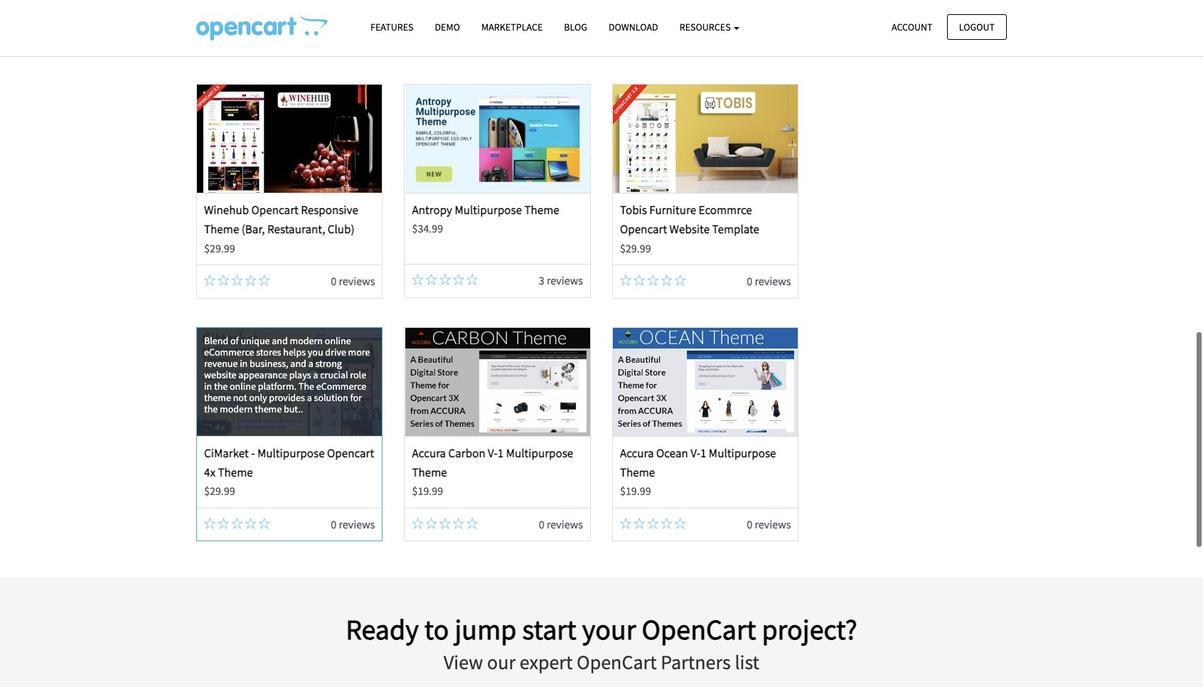 Task type: vqa. For each thing, say whether or not it's contained in the screenshot.
1st up from the bottom
no



Task type: locate. For each thing, give the bounding box(es) containing it.
accura for accura carbon v-1 multipurpose theme
[[412, 445, 446, 461]]

v- inside the 'accura ocean v-1 multipurpose theme $19.99'
[[691, 445, 701, 461]]

multipurpose inside antropy multipurpose theme $34.99
[[455, 202, 522, 218]]

marketplace
[[482, 21, 543, 33]]

1 horizontal spatial v-
[[691, 445, 701, 461]]

a right plays on the left bottom of the page
[[313, 368, 318, 381]]

$29.99 down 4x
[[204, 484, 235, 498]]

opencart down for
[[327, 445, 374, 461]]

1 for ocean
[[701, 445, 707, 461]]

crucial
[[320, 368, 348, 381]]

1 horizontal spatial opencart
[[327, 445, 374, 461]]

winehub opencart responsive theme (bar, restaurant, club) image
[[197, 85, 382, 193]]

1 $19.99 from the left
[[412, 484, 443, 498]]

antropy multipurpose theme link
[[412, 202, 560, 218]]

2 horizontal spatial opencart
[[620, 221, 667, 237]]

more
[[348, 346, 370, 358]]

theme
[[282, 26, 340, 53], [204, 391, 231, 404], [255, 402, 282, 415]]

only
[[249, 391, 267, 404]]

opencart inside tobis furniture ecommrce opencart website template $29.99
[[620, 221, 667, 237]]

antropy multipurpose theme $34.99
[[412, 202, 560, 236]]

0 horizontal spatial and
[[272, 334, 288, 347]]

2 vertical spatial opencart
[[327, 445, 374, 461]]

opencart up partners
[[642, 612, 756, 647]]

accura carbon v-1 multipurpose theme $19.99
[[412, 445, 574, 498]]

reviews for accura ocean v-1 multipurpose theme
[[755, 517, 791, 531]]

1 horizontal spatial 1
[[701, 445, 707, 461]]

modern
[[290, 334, 323, 347], [220, 402, 253, 415]]

view
[[444, 650, 483, 675]]

1 v- from the left
[[488, 445, 498, 461]]

star light o image
[[412, 274, 424, 285], [204, 275, 216, 286], [218, 275, 229, 286], [231, 275, 243, 286], [259, 275, 270, 286], [634, 275, 645, 286], [648, 275, 659, 286], [204, 518, 216, 529], [218, 518, 229, 529], [259, 518, 270, 529], [467, 518, 478, 529], [620, 518, 632, 529], [634, 518, 645, 529]]

1
[[498, 445, 504, 461], [701, 445, 707, 461]]

accura inside the 'accura ocean v-1 multipurpose theme $19.99'
[[620, 445, 654, 461]]

reviews for tobis furniture ecommrce opencart website template
[[755, 274, 791, 288]]

multipurpose
[[455, 202, 522, 218], [257, 445, 325, 461], [506, 445, 574, 461], [709, 445, 776, 461]]

star light o image
[[426, 274, 437, 285], [439, 274, 451, 285], [453, 274, 465, 285], [467, 274, 478, 285], [245, 275, 256, 286], [620, 275, 632, 286], [661, 275, 673, 286], [675, 275, 686, 286], [231, 518, 243, 529], [245, 518, 256, 529], [412, 518, 424, 529], [426, 518, 437, 529], [439, 518, 451, 529], [453, 518, 465, 529], [648, 518, 659, 529], [661, 518, 673, 529], [675, 518, 686, 529]]

0 vertical spatial opencart
[[251, 202, 299, 218]]

$29.99 inside cimarket - multipurpose opencart 4x theme $29.99
[[204, 484, 235, 498]]

v- for carbon
[[488, 445, 498, 461]]

logout link
[[947, 14, 1007, 40]]

responsive
[[301, 202, 358, 218]]

theme inside the 'accura ocean v-1 multipurpose theme $19.99'
[[620, 464, 655, 480]]

0 vertical spatial in
[[240, 357, 248, 370]]

$19.99 for accura ocean v-1 multipurpose theme
[[620, 484, 651, 498]]

jump
[[455, 612, 517, 647]]

winehub
[[204, 202, 249, 218]]

$19.99 inside accura carbon v-1 multipurpose theme $19.99
[[412, 484, 443, 498]]

our
[[487, 650, 516, 675]]

a
[[267, 26, 278, 53], [308, 357, 313, 370], [313, 368, 318, 381], [307, 391, 312, 404]]

$19.99 down accura ocean v-1 multipurpose theme link
[[620, 484, 651, 498]]

1 vertical spatial ecommerce
[[316, 380, 366, 392]]

theme inside accura carbon v-1 multipurpose theme $19.99
[[412, 464, 447, 480]]

accura left the ocean
[[620, 445, 654, 461]]

and
[[272, 334, 288, 347], [290, 357, 306, 370]]

opencart
[[251, 202, 299, 218], [620, 221, 667, 237], [327, 445, 374, 461]]

list
[[735, 650, 760, 675]]

multipurpose inside cimarket - multipurpose opencart 4x theme $29.99
[[257, 445, 325, 461]]

opencart
[[642, 612, 756, 647], [577, 650, 657, 675]]

1 inside the 'accura ocean v-1 multipurpose theme $19.99'
[[701, 445, 707, 461]]

0 reviews
[[331, 274, 375, 288], [747, 274, 791, 288], [331, 517, 375, 531], [539, 517, 583, 531], [747, 517, 791, 531]]

opencart up restaurant,
[[251, 202, 299, 218]]

reviews for accura carbon v-1 multipurpose theme
[[547, 517, 583, 531]]

0 horizontal spatial opencart
[[251, 202, 299, 218]]

0 for accura ocean v-1 multipurpose theme
[[747, 517, 753, 531]]

to
[[425, 612, 449, 647]]

accura ocean v-1 multipurpose theme image
[[613, 328, 798, 436]]

modern down website at bottom left
[[220, 402, 253, 415]]

$29.99 down winehub
[[204, 241, 235, 255]]

accura ocean v-1 multipurpose theme $19.99
[[620, 445, 776, 498]]

v- right carbon at the left of page
[[488, 445, 498, 461]]

choose
[[196, 26, 263, 53]]

tobis furniture ecommrce opencart website template $29.99
[[620, 202, 760, 255]]

accura
[[412, 445, 446, 461], [620, 445, 654, 461]]

1 horizontal spatial accura
[[620, 445, 654, 461]]

reviews
[[547, 273, 583, 287], [339, 274, 375, 288], [755, 274, 791, 288], [339, 517, 375, 531], [547, 517, 583, 531], [755, 517, 791, 531]]

1 inside accura carbon v-1 multipurpose theme $19.99
[[498, 445, 504, 461]]

1 horizontal spatial and
[[290, 357, 306, 370]]

$19.99 down accura carbon v-1 multipurpose theme link
[[412, 484, 443, 498]]

0 vertical spatial ecommerce
[[204, 346, 254, 358]]

strong
[[315, 357, 342, 370]]

ready to jump start your opencart project? view our expert opencart partners list
[[346, 612, 858, 675]]

1 right carbon at the left of page
[[498, 445, 504, 461]]

cimarket - multipurpose opencart 4x theme image
[[197, 328, 382, 436]]

marketplace link
[[471, 15, 554, 40]]

resources
[[680, 21, 733, 33]]

0 horizontal spatial online
[[230, 380, 256, 392]]

1 horizontal spatial online
[[325, 334, 351, 347]]

ecommrce
[[699, 202, 752, 218]]

opencart inside winehub opencart responsive theme (bar, restaurant, club) $29.99
[[251, 202, 299, 218]]

v-
[[488, 445, 498, 461], [691, 445, 701, 461]]

club)
[[328, 221, 355, 237]]

0 horizontal spatial $19.99
[[412, 484, 443, 498]]

1 1 from the left
[[498, 445, 504, 461]]

2 v- from the left
[[691, 445, 701, 461]]

1 horizontal spatial ecommerce
[[316, 380, 366, 392]]

a left 'strong'
[[308, 357, 313, 370]]

$29.99 down tobis
[[620, 241, 651, 255]]

$19.99
[[412, 484, 443, 498], [620, 484, 651, 498]]

0 reviews for accura carbon v-1 multipurpose theme
[[539, 517, 583, 531]]

0 horizontal spatial in
[[204, 380, 212, 392]]

start
[[522, 612, 577, 647]]

0 horizontal spatial modern
[[220, 402, 253, 415]]

4x
[[204, 464, 216, 480]]

partners
[[661, 650, 731, 675]]

in down revenue at the bottom left of the page
[[204, 380, 212, 392]]

modern left the drive
[[290, 334, 323, 347]]

theme for accura carbon v-1 multipurpose theme
[[412, 464, 447, 480]]

0 horizontal spatial v-
[[488, 445, 498, 461]]

for
[[350, 391, 362, 404]]

helps
[[283, 346, 306, 358]]

opencart down tobis
[[620, 221, 667, 237]]

v- right the ocean
[[691, 445, 701, 461]]

plays
[[289, 368, 311, 381]]

the
[[214, 380, 228, 392], [204, 402, 218, 415]]

antropy
[[412, 202, 452, 218]]

2 1 from the left
[[701, 445, 707, 461]]

antropy multipurpose theme image
[[405, 85, 590, 193]]

ecommerce
[[204, 346, 254, 358], [316, 380, 366, 392]]

theme
[[525, 202, 560, 218], [204, 221, 239, 237], [218, 464, 253, 480], [412, 464, 447, 480], [620, 464, 655, 480]]

theme inside cimarket - multipurpose opencart 4x theme $29.99
[[218, 464, 253, 480]]

accura left carbon at the left of page
[[412, 445, 446, 461]]

1 vertical spatial opencart
[[620, 221, 667, 237]]

0 horizontal spatial accura
[[412, 445, 446, 461]]

accura inside accura carbon v-1 multipurpose theme $19.99
[[412, 445, 446, 461]]

2 $19.99 from the left
[[620, 484, 651, 498]]

-
[[251, 445, 255, 461]]

tobis furniture ecommrce opencart website template link
[[620, 202, 760, 237]]

ecommerce down 'strong'
[[316, 380, 366, 392]]

opencart - downloads image
[[196, 15, 328, 41]]

accura carbon v-1 multipurpose theme image
[[405, 328, 590, 436]]

the
[[299, 380, 314, 392]]

account
[[892, 20, 933, 33]]

3 reviews
[[539, 273, 583, 287]]

blend of unique and modern online ecommerce stores helps you drive more revenue in business, and a strong website appearance plays a crucial role in the online platform. the ecommerce theme not only provides a solution for the modern theme but..
[[204, 334, 370, 415]]

online up 'strong'
[[325, 334, 351, 347]]

$34.99
[[412, 221, 443, 236]]

drive
[[325, 346, 346, 358]]

cimarket - multipurpose opencart 4x theme $29.99
[[204, 445, 374, 498]]

opencart down your
[[577, 650, 657, 675]]

1 horizontal spatial modern
[[290, 334, 323, 347]]

blend of unique and modern online ecommerce stores helps you drive more revenue in business, and a strong website appearance plays a crucial role in the online platform. the ecommerce theme not only provides a solution for the modern theme but.. link
[[197, 328, 382, 436]]

tobis furniture ecommrce opencart website template image
[[613, 85, 798, 193]]

0 horizontal spatial ecommerce
[[204, 346, 254, 358]]

$29.99
[[204, 241, 235, 255], [620, 241, 651, 255], [204, 484, 235, 498]]

v- inside accura carbon v-1 multipurpose theme $19.99
[[488, 445, 498, 461]]

accura ocean v-1 multipurpose theme link
[[620, 445, 776, 480]]

account link
[[880, 14, 945, 40]]

1 vertical spatial online
[[230, 380, 256, 392]]

in
[[240, 357, 248, 370], [204, 380, 212, 392]]

1 accura from the left
[[412, 445, 446, 461]]

0 vertical spatial modern
[[290, 334, 323, 347]]

$19.99 inside the 'accura ocean v-1 multipurpose theme $19.99'
[[620, 484, 651, 498]]

1 vertical spatial in
[[204, 380, 212, 392]]

$29.99 inside tobis furniture ecommrce opencart website template $29.99
[[620, 241, 651, 255]]

in right revenue at the bottom left of the page
[[240, 357, 248, 370]]

choose a theme
[[196, 26, 340, 53]]

opencart inside cimarket - multipurpose opencart 4x theme $29.99
[[327, 445, 374, 461]]

2 accura from the left
[[620, 445, 654, 461]]

0 for accura carbon v-1 multipurpose theme
[[539, 517, 545, 531]]

online down revenue at the bottom left of the page
[[230, 380, 256, 392]]

1 vertical spatial the
[[204, 402, 218, 415]]

3
[[539, 273, 545, 287]]

0 horizontal spatial 1
[[498, 445, 504, 461]]

1 right the ocean
[[701, 445, 707, 461]]

1 horizontal spatial $19.99
[[620, 484, 651, 498]]

of
[[230, 334, 239, 347]]

role
[[350, 368, 366, 381]]

ecommerce up website at bottom left
[[204, 346, 254, 358]]



Task type: describe. For each thing, give the bounding box(es) containing it.
a right but..
[[307, 391, 312, 404]]

business,
[[250, 357, 288, 370]]

tobis
[[620, 202, 647, 218]]

0 reviews for accura ocean v-1 multipurpose theme
[[747, 517, 791, 531]]

0 for winehub opencart responsive theme (bar, restaurant, club)
[[331, 274, 337, 288]]

download link
[[598, 15, 669, 40]]

theme inside winehub opencart responsive theme (bar, restaurant, club) $29.99
[[204, 221, 239, 237]]

demo
[[435, 21, 460, 33]]

$29.99 for tobis furniture ecommrce opencart website template
[[620, 241, 651, 255]]

1 horizontal spatial in
[[240, 357, 248, 370]]

demo link
[[424, 15, 471, 40]]

blog
[[564, 21, 587, 33]]

1 vertical spatial modern
[[220, 402, 253, 415]]

logout
[[959, 20, 995, 33]]

solution
[[314, 391, 348, 404]]

website
[[204, 368, 236, 381]]

0 reviews for tobis furniture ecommrce opencart website template
[[747, 274, 791, 288]]

theme inside antropy multipurpose theme $34.99
[[525, 202, 560, 218]]

1 for carbon
[[498, 445, 504, 461]]

theme for cimarket - multipurpose opencart 4x theme
[[218, 464, 253, 480]]

download
[[609, 21, 658, 33]]

opencart for tobis furniture ecommrce opencart website template
[[620, 221, 667, 237]]

expert
[[520, 650, 573, 675]]

stores
[[256, 346, 281, 358]]

appearance
[[238, 368, 287, 381]]

template
[[712, 221, 760, 237]]

accura for accura ocean v-1 multipurpose theme
[[620, 445, 654, 461]]

theme for accura ocean v-1 multipurpose theme
[[620, 464, 655, 480]]

features
[[371, 21, 414, 33]]

winehub opencart responsive theme (bar, restaurant, club) $29.99
[[204, 202, 358, 255]]

unique
[[241, 334, 270, 347]]

reviews for antropy multipurpose theme
[[547, 273, 583, 287]]

reviews for winehub opencart responsive theme (bar, restaurant, club)
[[339, 274, 375, 288]]

1 vertical spatial opencart
[[577, 650, 657, 675]]

reviews for cimarket - multipurpose opencart 4x theme
[[339, 517, 375, 531]]

accura carbon v-1 multipurpose theme link
[[412, 445, 574, 480]]

$29.99 inside winehub opencart responsive theme (bar, restaurant, club) $29.99
[[204, 241, 235, 255]]

you
[[308, 346, 323, 358]]

winehub opencart responsive theme (bar, restaurant, club) link
[[204, 202, 358, 237]]

cimarket - multipurpose opencart 4x theme link
[[204, 445, 374, 480]]

revenue
[[204, 357, 238, 370]]

opencart for cimarket - multipurpose opencart 4x theme
[[327, 445, 374, 461]]

blog link
[[554, 15, 598, 40]]

ocean
[[657, 445, 688, 461]]

0 vertical spatial online
[[325, 334, 351, 347]]

website
[[670, 221, 710, 237]]

not
[[233, 391, 247, 404]]

1 vertical spatial and
[[290, 357, 306, 370]]

(bar,
[[242, 221, 265, 237]]

features link
[[360, 15, 424, 40]]

a right choose
[[267, 26, 278, 53]]

cimarket
[[204, 445, 249, 461]]

carbon
[[449, 445, 486, 461]]

multipurpose inside accura carbon v-1 multipurpose theme $19.99
[[506, 445, 574, 461]]

0 reviews for cimarket - multipurpose opencart 4x theme
[[331, 517, 375, 531]]

blend
[[204, 334, 228, 347]]

project?
[[762, 612, 858, 647]]

0 vertical spatial the
[[214, 380, 228, 392]]

v- for ocean
[[691, 445, 701, 461]]

0 vertical spatial and
[[272, 334, 288, 347]]

0 reviews for winehub opencart responsive theme (bar, restaurant, club)
[[331, 274, 375, 288]]

your
[[582, 612, 636, 647]]

platform.
[[258, 380, 297, 392]]

restaurant,
[[267, 221, 325, 237]]

furniture
[[650, 202, 696, 218]]

0 for cimarket - multipurpose opencart 4x theme
[[331, 517, 337, 531]]

$29.99 for cimarket - multipurpose opencart 4x theme
[[204, 484, 235, 498]]

provides
[[269, 391, 305, 404]]

but..
[[284, 402, 303, 415]]

0 vertical spatial opencart
[[642, 612, 756, 647]]

resources link
[[669, 15, 751, 40]]

0 for tobis furniture ecommrce opencart website template
[[747, 274, 753, 288]]

ready
[[346, 612, 419, 647]]

multipurpose inside the 'accura ocean v-1 multipurpose theme $19.99'
[[709, 445, 776, 461]]

$19.99 for accura carbon v-1 multipurpose theme
[[412, 484, 443, 498]]



